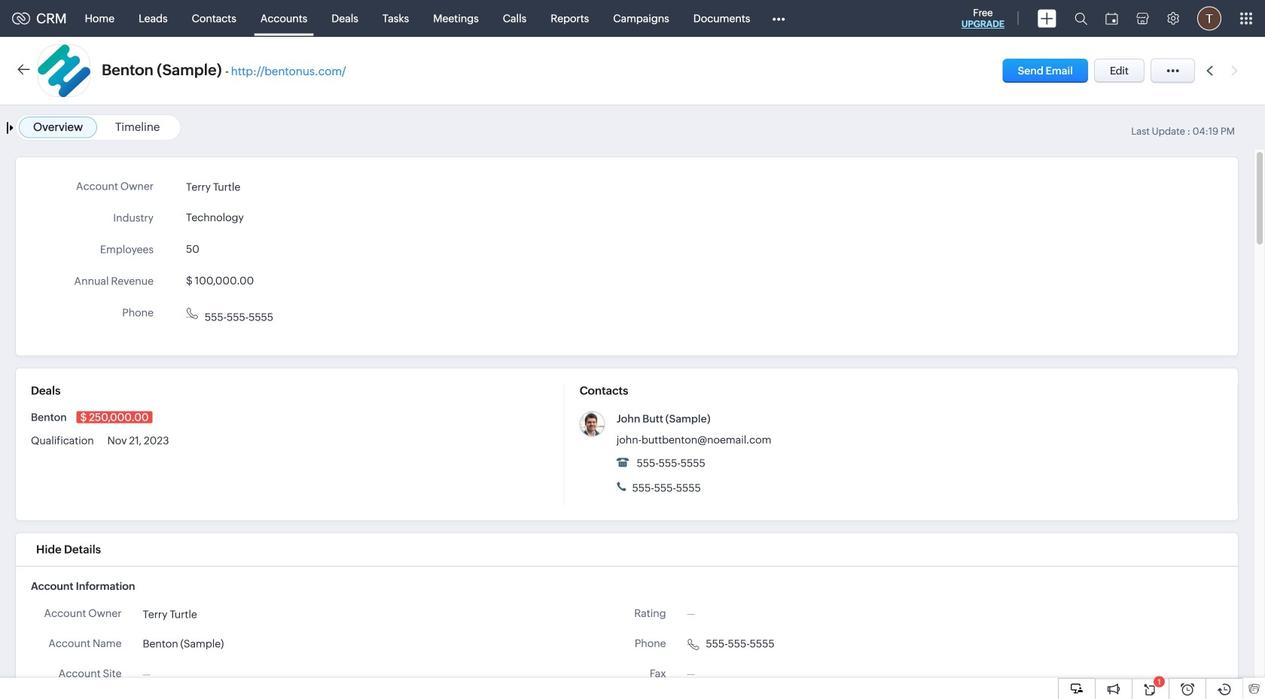 Task type: locate. For each thing, give the bounding box(es) containing it.
search element
[[1066, 0, 1097, 37]]

profile image
[[1198, 6, 1222, 31]]

search image
[[1075, 12, 1088, 25]]

calendar image
[[1106, 12, 1119, 24]]

previous record image
[[1207, 66, 1214, 76]]



Task type: vqa. For each thing, say whether or not it's contained in the screenshot.
OTHER MODULES field
yes



Task type: describe. For each thing, give the bounding box(es) containing it.
create menu element
[[1029, 0, 1066, 37]]

create menu image
[[1038, 9, 1057, 27]]

profile element
[[1189, 0, 1231, 37]]

logo image
[[12, 12, 30, 24]]

Other Modules field
[[763, 6, 795, 31]]

next record image
[[1232, 66, 1241, 76]]



